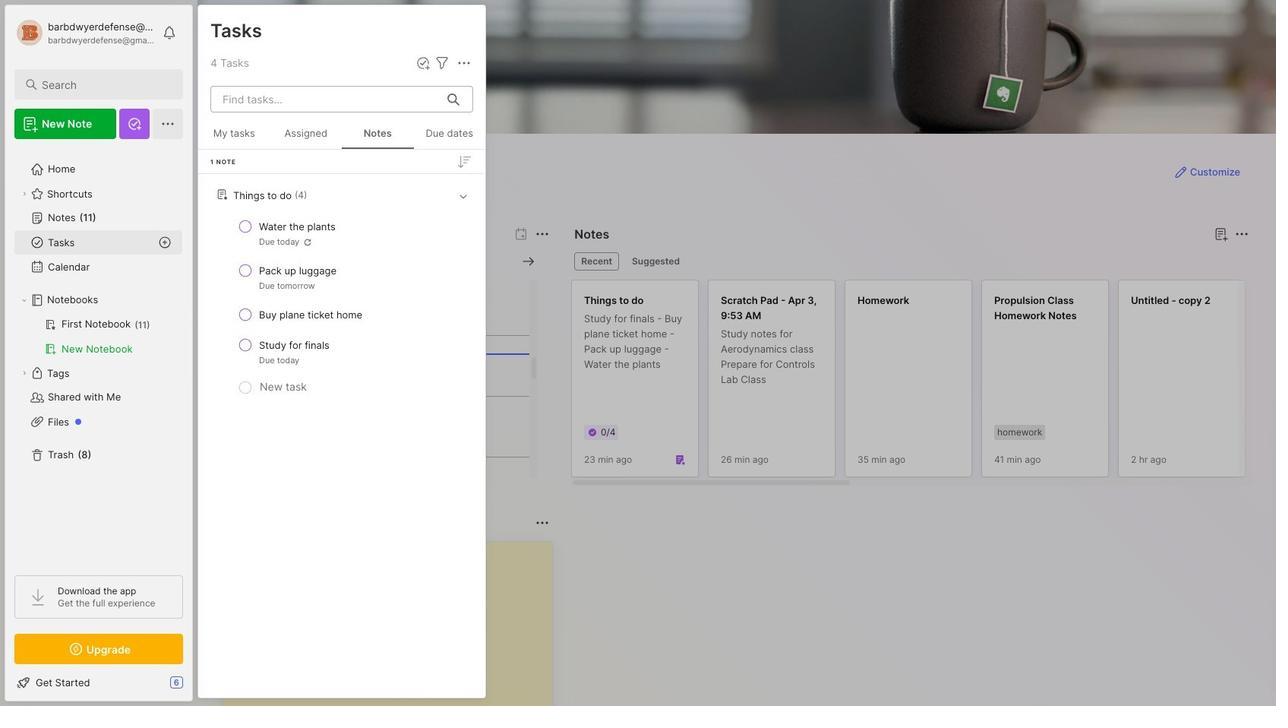 Task type: vqa. For each thing, say whether or not it's contained in the screenshot.
search for My first search
no



Task type: describe. For each thing, give the bounding box(es) containing it.
none search field inside "main" element
[[42, 75, 169, 93]]

expand tags image
[[20, 369, 29, 378]]

click to collapse image
[[192, 678, 203, 696]]

group inside "main" element
[[14, 312, 182, 361]]

expand notebooks image
[[20, 296, 29, 305]]

1 tab from the left
[[575, 252, 620, 271]]

collapse qa-tasks_sections_bynote_0 image
[[456, 188, 471, 203]]

More actions and view options field
[[451, 54, 474, 72]]

Account field
[[14, 17, 155, 48]]

3 row from the top
[[204, 301, 480, 328]]

2 row from the top
[[204, 257, 480, 298]]

tree inside "main" element
[[5, 148, 192, 562]]

Help and Learning task checklist field
[[5, 670, 192, 695]]

Search text field
[[42, 78, 169, 92]]



Task type: locate. For each thing, give the bounding box(es) containing it.
buy plane ticket home 3 cell
[[259, 307, 363, 322]]

tree
[[5, 148, 192, 562]]

Sort options field
[[455, 152, 474, 171]]

Start writing… text field
[[235, 542, 552, 706]]

tab
[[575, 252, 620, 271], [626, 252, 687, 271]]

1 row from the top
[[204, 213, 480, 254]]

tab list
[[575, 252, 1247, 271]]

row up study for finals 4 cell
[[204, 301, 480, 328]]

1 horizontal spatial row group
[[572, 280, 1277, 486]]

None search field
[[42, 75, 169, 93]]

2 tab from the left
[[626, 252, 687, 271]]

4 row from the top
[[204, 331, 480, 372]]

row down buy plane ticket home 3 'cell'
[[204, 331, 480, 372]]

pack up luggage 2 cell
[[259, 263, 337, 278]]

main element
[[0, 0, 198, 706]]

row group
[[198, 180, 486, 398], [572, 280, 1277, 486]]

study for finals 4 cell
[[259, 337, 330, 353]]

Find tasks… text field
[[214, 87, 439, 112]]

group
[[14, 312, 182, 361]]

more actions and view options image
[[455, 54, 474, 72]]

row
[[204, 213, 480, 254], [204, 257, 480, 298], [204, 301, 480, 328], [204, 331, 480, 372]]

water the plants 1 cell
[[259, 219, 336, 234]]

row up pack up luggage 2 'cell'
[[204, 213, 480, 254]]

0 horizontal spatial row group
[[198, 180, 486, 398]]

Filter tasks field
[[433, 54, 451, 72]]

new task image
[[416, 55, 431, 71]]

1 horizontal spatial tab
[[626, 252, 687, 271]]

filter tasks image
[[433, 54, 451, 72]]

row up buy plane ticket home 3 'cell'
[[204, 257, 480, 298]]

0 horizontal spatial tab
[[575, 252, 620, 271]]



